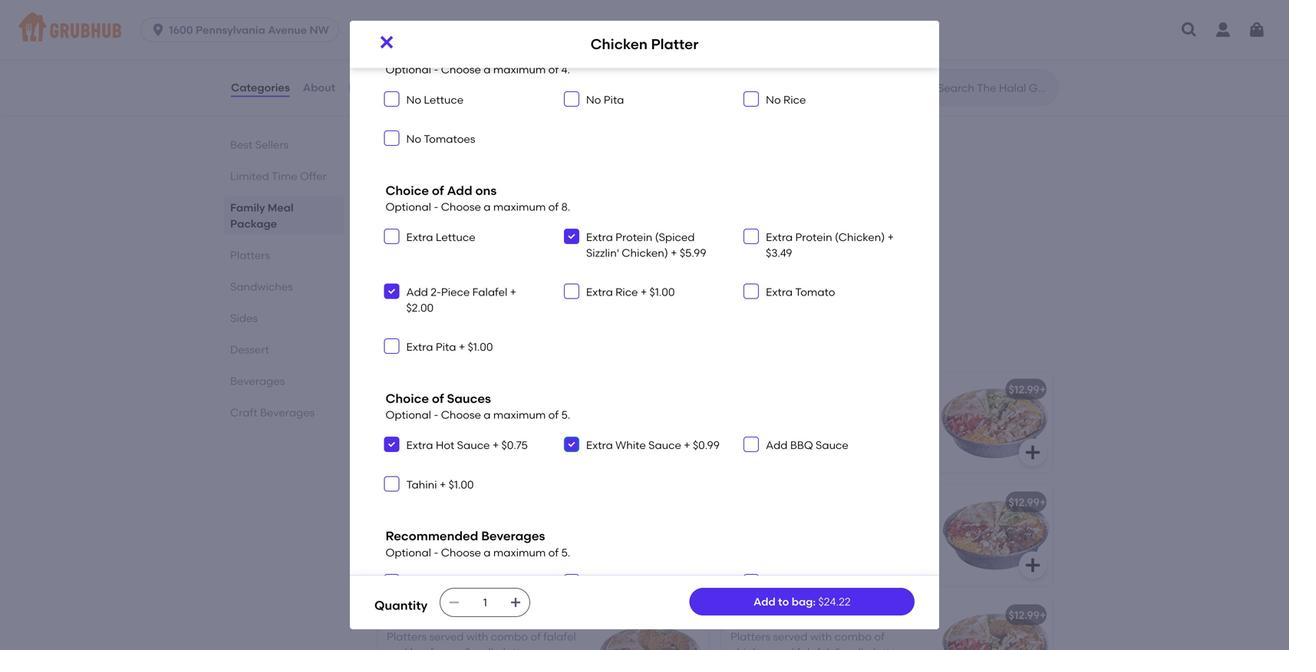 Task type: vqa. For each thing, say whether or not it's contained in the screenshot.
coffee, etc
no



Task type: locate. For each thing, give the bounding box(es) containing it.
meal down limited time offer
[[268, 201, 294, 214]]

- down beef gyro platter
[[434, 408, 438, 421]]

1 vertical spatial gyro
[[413, 608, 439, 621]]

0 vertical spatial pita
[[604, 93, 624, 106]]

svg image for tahini
[[387, 479, 396, 488]]

protein for $3.49
[[795, 231, 832, 244]]

0 horizontal spatial protein
[[616, 231, 653, 244]]

svg image inside 1600 pennsylvania avenue nw button
[[151, 22, 166, 38]]

0 horizontal spatial tea
[[651, 576, 669, 589]]

caramelized onion hummus is made with 100% greek chickpeas and well-sautéed caramelized onions to add a sweet twist to the original hummus recipe we all love.
[[387, 70, 568, 145]]

1 vertical spatial caramelized
[[387, 70, 454, 83]]

are right $0.99
[[773, 436, 791, 449]]

0 horizontal spatial $6.99
[[406, 592, 433, 605]]

family up extra lettuce
[[387, 216, 422, 229]]

2 - from the top
[[434, 200, 438, 214]]

2 vertical spatial beverages
[[481, 529, 545, 544]]

5.
[[561, 408, 570, 421], [561, 546, 570, 559]]

sauces up tahini
[[387, 454, 423, 467]]

chicken & beef gyro platter image
[[938, 485, 1053, 585]]

platters up add bbq sauce
[[731, 405, 771, 418]]

maximum
[[493, 63, 546, 76], [493, 200, 546, 214], [493, 408, 546, 421], [493, 546, 546, 559]]

sauce. up lemonade
[[486, 533, 521, 546]]

1 vertical spatial choice
[[386, 391, 429, 406]]

chicken down spiced sizzlin' chicken platter image
[[591, 36, 648, 53]]

add for add bbq sauce
[[766, 439, 788, 452]]

4 optional from the top
[[386, 546, 431, 559]]

& down add to bag: $24.22
[[776, 608, 785, 621]]

0 horizontal spatial iced
[[625, 576, 648, 589]]

svg image left extra pita + $1.00
[[387, 342, 396, 351]]

0 vertical spatial choice
[[386, 183, 429, 198]]

gyro
[[413, 386, 439, 399], [413, 608, 439, 621]]

tahini
[[406, 478, 437, 491]]

platter
[[651, 36, 699, 53], [441, 386, 477, 399], [425, 496, 461, 509], [491, 608, 527, 621], [826, 608, 862, 621]]

0 vertical spatial beverages
[[230, 375, 285, 388]]

maximum inside remove from order optional - choose a maximum of 4.
[[493, 63, 546, 76]]

beverages up lemonade
[[481, 529, 545, 544]]

maximum up lemonade
[[493, 546, 546, 559]]

svg image for no pita
[[567, 94, 576, 104]]

two down choice of sauces optional - choose a maximum of 5.
[[511, 439, 530, 452]]

$12.99
[[1009, 383, 1040, 396], [1009, 496, 1040, 509], [665, 608, 696, 621], [1009, 608, 1040, 621]]

and down made on the top of the page
[[387, 101, 407, 114]]

tea up beef gyro & falafel platter image
[[651, 576, 669, 589]]

add for add to bag: $24.22
[[754, 595, 776, 608]]

maximum up $0.75
[[493, 408, 546, 421]]

offer
[[300, 170, 327, 183]]

0 vertical spatial onion
[[457, 48, 489, 61]]

to
[[424, 117, 434, 130], [530, 117, 541, 130], [778, 595, 789, 608]]

1 tea from the left
[[651, 576, 669, 589]]

+ $5.99
[[668, 246, 706, 259]]

1 protein from the left
[[616, 231, 653, 244]]

a inside remove from order optional - choose a maximum of 4.
[[484, 63, 491, 76]]

1 caramelized from the top
[[387, 48, 455, 61]]

0 vertical spatial chicken
[[591, 36, 648, 53]]

1 vertical spatial chicken
[[731, 608, 774, 621]]

chickpeas
[[508, 86, 561, 99]]

onion inside caramelized onion hummus is made with 100% greek chickpeas and well-sautéed caramelized onions to add a sweet twist to the original hummus recipe we all love.
[[456, 70, 488, 83]]

$6.99 for lychee iced tea + $6.99
[[681, 576, 708, 589]]

svg image
[[1180, 21, 1199, 39], [1248, 21, 1266, 39], [378, 33, 396, 51], [567, 232, 576, 241], [387, 287, 396, 296], [387, 440, 396, 449], [1024, 443, 1042, 461], [680, 556, 698, 574], [1024, 556, 1042, 574]]

0 horizontal spatial pita
[[436, 341, 456, 354]]

we
[[512, 132, 527, 145]]

platter down extra pita + $1.00
[[441, 386, 477, 399]]

a down order
[[484, 63, 491, 76]]

3 maximum from the top
[[493, 408, 546, 421]]

choose down 'recommended'
[[441, 546, 481, 559]]

8.
[[561, 200, 570, 214]]

pita down chicken platter
[[604, 93, 624, 106]]

svg image right $0.75
[[567, 440, 576, 449]]

maximum up chickpeas
[[493, 63, 546, 76]]

choice inside choice of sauces optional - choose a maximum of 5.
[[386, 391, 429, 406]]

platters down 'recommended'
[[387, 548, 427, 562]]

choice left sauces at the left bottom of page
[[386, 391, 429, 406]]

a
[[484, 63, 491, 76], [461, 117, 468, 130], [484, 200, 491, 214], [484, 408, 491, 421], [484, 546, 491, 559]]

protein inside extra protein (spiced sizzlin' chicken)
[[616, 231, 653, 244]]

add for add 2-piece falafel + $2.00
[[406, 286, 428, 299]]

extra rice + $1.00
[[586, 286, 675, 299]]

3 choose from the top
[[441, 408, 481, 421]]

0 vertical spatial 5.
[[561, 408, 570, 421]]

beef gyro platter image
[[594, 372, 709, 472]]

3 optional from the top
[[386, 408, 431, 421]]

red up lemonade
[[466, 533, 484, 546]]

0 vertical spatial $1.00
[[650, 286, 675, 299]]

add inside add 2-piece falafel + $2.00
[[406, 286, 428, 299]]

family meal package down limited
[[230, 201, 294, 230]]

1 vertical spatial meal
[[268, 201, 294, 214]]

1 horizontal spatial pita
[[604, 93, 624, 106]]

iced up bag:
[[805, 576, 828, 589]]

family inside button
[[387, 216, 422, 229]]

chicken down mango
[[731, 608, 774, 621]]

onion
[[457, 48, 489, 61], [456, 70, 488, 83]]

reviews button
[[348, 60, 392, 115]]

meal left ons
[[432, 169, 472, 189]]

caramelized
[[480, 101, 545, 114]]

2 protein from the left
[[795, 231, 832, 244]]

extra for extra tomato
[[766, 286, 793, 299]]

limited time offer
[[230, 170, 327, 183]]

with
[[420, 86, 442, 99], [830, 405, 852, 418], [486, 408, 508, 421], [831, 436, 852, 449], [487, 439, 509, 452], [486, 517, 508, 530], [487, 548, 509, 562]]

two
[[855, 436, 874, 449], [511, 439, 530, 452], [511, 548, 530, 562]]

0 vertical spatial package
[[476, 169, 548, 189]]

beef gyro platter
[[387, 386, 477, 399]]

(chicken)
[[835, 231, 885, 244]]

- inside recommended beverages optional - choose a maximum of 5.
[[434, 546, 438, 559]]

1 iced from the left
[[625, 576, 648, 589]]

falafel
[[472, 286, 508, 299], [387, 496, 423, 509], [452, 608, 488, 621], [787, 608, 823, 621]]

1 vertical spatial pita
[[436, 341, 456, 354]]

4 maximum from the top
[[493, 546, 546, 559]]

sauce right white
[[649, 439, 681, 452]]

package
[[476, 169, 548, 189], [230, 217, 277, 230]]

optional inside recommended beverages optional - choose a maximum of 5.
[[386, 546, 431, 559]]

1 vertical spatial 5.
[[561, 546, 570, 559]]

svg image right (spiced
[[747, 232, 756, 241]]

svg image right $0.99
[[747, 440, 756, 449]]

1 choice from the top
[[386, 183, 429, 198]]

two for beef gyro platter
[[511, 439, 530, 452]]

no lettuce
[[406, 93, 464, 106]]

extra inside extra protein (chicken) + $3.49
[[766, 231, 793, 244]]

rice for no
[[784, 93, 806, 106]]

a right add
[[461, 117, 468, 130]]

optional inside choice of sauces optional - choose a maximum of 5.
[[386, 408, 431, 421]]

1 sauce from the left
[[457, 439, 490, 452]]

iced
[[625, 576, 648, 589], [805, 576, 828, 589]]

1 vertical spatial package
[[230, 217, 277, 230]]

rice
[[784, 93, 806, 106], [616, 286, 638, 299]]

lettuce
[[424, 93, 464, 106], [436, 231, 475, 244]]

chicken for chicken & falafel platter
[[731, 608, 774, 621]]

of
[[548, 63, 559, 76], [432, 183, 444, 198], [548, 200, 559, 214], [432, 391, 444, 406], [548, 408, 559, 421], [548, 546, 559, 559]]

meal inside family meal package
[[268, 201, 294, 214]]

hibiscus lemonade + $6.99
[[406, 576, 518, 605]]

platters left hot
[[387, 439, 427, 452]]

extra for extra protein (spiced sizzlin' chicken)
[[586, 231, 613, 244]]

sauces for beef gyro platter
[[387, 454, 423, 467]]

0 vertical spatial lettuce
[[424, 93, 464, 106]]

sauce. right bbq
[[835, 451, 869, 464]]

1 horizontal spatial sauce
[[649, 439, 681, 452]]

gyro down hibiscus
[[413, 608, 439, 621]]

extra left tomato
[[766, 286, 793, 299]]

extra white sauce + $0.99
[[586, 439, 720, 452]]

extra for extra lettuce
[[406, 231, 433, 244]]

a down ons
[[484, 200, 491, 214]]

$1.00 down chicken)
[[650, 286, 675, 299]]

svg image down 'family meal deal'
[[387, 232, 396, 241]]

family meal package
[[375, 169, 548, 189], [230, 201, 294, 230]]

$1.00 right tahini
[[449, 478, 474, 491]]

svg image for extra tomato
[[747, 287, 756, 296]]

caramelized for caramelized onion hummus is made with 100% greek chickpeas and well-sautéed caramelized onions to add a sweet twist to the original hummus recipe we all love.
[[387, 70, 454, 83]]

- inside remove from order optional - choose a maximum of 4.
[[434, 63, 438, 76]]

onions
[[387, 117, 421, 130]]

optional down remove on the left
[[386, 63, 431, 76]]

protein up chicken)
[[616, 231, 653, 244]]

no
[[406, 93, 421, 106], [586, 93, 601, 106], [766, 93, 781, 106], [406, 133, 421, 146]]

1 vertical spatial rice
[[616, 286, 638, 299]]

lettuce down "deal"
[[436, 231, 475, 244]]

- down the from
[[434, 63, 438, 76]]

1 maximum from the top
[[493, 63, 546, 76]]

two up hibiscus lemonade + $6.99
[[511, 548, 530, 562]]

& down hibiscus lemonade + $6.99
[[441, 608, 449, 621]]

chicken for chicken platter
[[591, 36, 648, 53]]

5. inside recommended beverages optional - choose a maximum of 5.
[[561, 546, 570, 559]]

1 vertical spatial family
[[230, 201, 265, 214]]

2-
[[431, 286, 441, 299]]

2 horizontal spatial sauce
[[816, 439, 849, 452]]

choose up "deal"
[[441, 200, 481, 214]]

to down well-
[[424, 117, 434, 130]]

and
[[387, 101, 407, 114], [765, 420, 785, 433], [421, 423, 442, 436], [770, 451, 790, 464], [426, 454, 447, 467], [421, 533, 442, 546], [426, 564, 447, 577]]

protein left (chicken)
[[795, 231, 832, 244]]

order
[[469, 46, 504, 61]]

1 - from the top
[[434, 63, 438, 76]]

recommended
[[386, 529, 478, 544]]

served
[[793, 405, 828, 418], [449, 408, 484, 421], [793, 436, 828, 449], [450, 439, 484, 452], [449, 517, 484, 530], [450, 548, 484, 562]]

$6.99
[[681, 576, 708, 589], [861, 576, 887, 589], [406, 592, 433, 605]]

$12.99 for chicken & beef gyro platter image
[[1009, 496, 1040, 509]]

4 choose from the top
[[441, 546, 481, 559]]

extra up $3.49
[[766, 231, 793, 244]]

caramelized
[[387, 48, 455, 61], [387, 70, 454, 83]]

extra for extra rice + $1.00
[[586, 286, 613, 299]]

choice of add ons optional - choose a maximum of 8.
[[386, 183, 570, 214]]

extra left hot
[[406, 439, 433, 452]]

extra for extra white sauce + $0.99
[[586, 439, 613, 452]]

choice for choice of sauces
[[386, 391, 429, 406]]

pita up beef gyro platter
[[436, 341, 456, 354]]

2 caramelized from the top
[[387, 70, 454, 83]]

Input item quantity number field
[[468, 589, 502, 616]]

svg image for extra white sauce
[[567, 440, 576, 449]]

platters
[[230, 249, 270, 262], [375, 336, 438, 356], [731, 405, 771, 418], [387, 408, 427, 421], [387, 517, 427, 530]]

1 vertical spatial beverages
[[260, 406, 315, 419]]

&
[[441, 608, 449, 621], [776, 608, 785, 621]]

lettuce for optional
[[424, 93, 464, 106]]

svg image left extra rice + $1.00
[[567, 287, 576, 296]]

choice
[[386, 183, 429, 198], [386, 391, 429, 406]]

2 & from the left
[[776, 608, 785, 621]]

+ inside add 2-piece falafel + $2.00
[[510, 286, 516, 299]]

2 choice from the top
[[386, 391, 429, 406]]

1 horizontal spatial chicken
[[731, 608, 774, 621]]

1 choose from the top
[[441, 63, 481, 76]]

beverages
[[230, 375, 285, 388], [260, 406, 315, 419], [481, 529, 545, 544]]

Search The Halal Guys (Dupont Circle, DC) search field
[[936, 81, 1054, 95]]

- inside choice of sauces optional - choose a maximum of 5.
[[434, 408, 438, 421]]

hummus for caramelized onion hummus
[[491, 48, 538, 61]]

maximum inside recommended beverages optional - choose a maximum of 5.
[[493, 546, 546, 559]]

2 optional from the top
[[386, 200, 431, 214]]

2 vertical spatial family
[[387, 216, 422, 229]]

2 iced from the left
[[805, 576, 828, 589]]

svg image for extra lettuce
[[387, 232, 396, 241]]

are down 'falafel platter'
[[429, 517, 447, 530]]

optional down beef gyro platter
[[386, 408, 431, 421]]

1 vertical spatial beef
[[387, 608, 411, 621]]

1 beef from the top
[[387, 386, 411, 399]]

categories button
[[230, 60, 291, 115]]

to up chicken & falafel platter
[[778, 595, 789, 608]]

choice for choice of add ons
[[386, 183, 429, 198]]

platters for falafel platter
[[387, 548, 427, 562]]

2 horizontal spatial to
[[778, 595, 789, 608]]

extra down $2.00
[[406, 341, 433, 354]]

red
[[810, 420, 828, 433], [466, 423, 484, 436], [815, 451, 833, 464], [471, 454, 489, 467], [466, 533, 484, 546], [471, 564, 489, 577]]

2 tea from the left
[[830, 576, 849, 589]]

1 horizontal spatial &
[[776, 608, 785, 621]]

remove from order optional - choose a maximum of 4.
[[386, 46, 570, 76]]

2 vertical spatial meal
[[424, 216, 450, 229]]

all
[[529, 132, 541, 145]]

2 vertical spatial $1.00
[[449, 478, 474, 491]]

1600
[[169, 23, 193, 36]]

0 vertical spatial rice
[[784, 93, 806, 106]]

1 horizontal spatial tea
[[830, 576, 849, 589]]

beef down hibiscus
[[387, 608, 411, 621]]

1 vertical spatial hummus
[[490, 70, 537, 83]]

family meal deal
[[387, 216, 477, 229]]

0 horizontal spatial &
[[441, 608, 449, 621]]

1 vertical spatial $1.00
[[468, 341, 493, 354]]

svg image for no lettuce
[[387, 94, 396, 104]]

0 horizontal spatial sauce
[[457, 439, 490, 452]]

add up $2.00
[[406, 286, 428, 299]]

extra for extra pita + $1.00
[[406, 341, 433, 354]]

lettuce up add
[[424, 93, 464, 106]]

svg image down 4.
[[567, 94, 576, 104]]

0 horizontal spatial package
[[230, 217, 277, 230]]

3 - from the top
[[434, 408, 438, 421]]

2 beef from the top
[[387, 608, 411, 621]]

caramelized onion hummus
[[387, 48, 538, 61]]

1 vertical spatial onion
[[456, 70, 488, 83]]

extra for extra protein (chicken) + $3.49
[[766, 231, 793, 244]]

lettuce for ons
[[436, 231, 475, 244]]

beef gyro & falafel platter image
[[594, 598, 709, 650]]

tea for lychee iced tea
[[651, 576, 669, 589]]

hummus inside caramelized onion hummus is made with 100% greek chickpeas and well-sautéed caramelized onions to add a sweet twist to the original hummus recipe we all love.
[[490, 70, 537, 83]]

sauce
[[457, 439, 490, 452], [649, 439, 681, 452], [816, 439, 849, 452]]

caramelized onion hummus image
[[594, 38, 709, 138]]

svg image down the onions
[[387, 134, 396, 143]]

hummus for caramelized onion hummus is made with 100% greek chickpeas and well-sautéed caramelized onions to add a sweet twist to the original hummus recipe we all love.
[[490, 70, 537, 83]]

family meal deal button
[[378, 205, 709, 305]]

0 horizontal spatial chicken
[[591, 36, 648, 53]]

caramelized for caramelized onion hummus
[[387, 48, 455, 61]]

beverages right craft on the left
[[260, 406, 315, 419]]

0 horizontal spatial rice
[[616, 286, 638, 299]]

iced for mango
[[805, 576, 828, 589]]

0 vertical spatial caramelized
[[387, 48, 455, 61]]

tea up $24.22
[[830, 576, 849, 589]]

2 gyro from the top
[[413, 608, 439, 621]]

meal
[[432, 169, 472, 189], [268, 201, 294, 214], [424, 216, 450, 229]]

1 horizontal spatial rice
[[784, 93, 806, 106]]

protein inside extra protein (chicken) + $3.49
[[795, 231, 832, 244]]

svg image down the 'reviews'
[[387, 94, 396, 104]]

1 horizontal spatial iced
[[805, 576, 828, 589]]

svg image
[[151, 22, 166, 38], [387, 94, 396, 104], [567, 94, 576, 104], [747, 94, 756, 104], [387, 134, 396, 143], [387, 232, 396, 241], [747, 232, 756, 241], [567, 287, 576, 296], [747, 287, 756, 296], [387, 342, 396, 351], [567, 440, 576, 449], [747, 440, 756, 449], [680, 443, 698, 461], [387, 479, 396, 488], [448, 596, 461, 609], [510, 596, 522, 609]]

tahini + $1.00
[[406, 478, 474, 491]]

add
[[437, 117, 458, 130]]

white
[[877, 405, 905, 418], [533, 408, 561, 421], [877, 436, 905, 449], [533, 439, 561, 452], [533, 517, 561, 530], [533, 548, 561, 562]]

1 vertical spatial lettuce
[[436, 231, 475, 244]]

$1.00
[[650, 286, 675, 299], [468, 341, 493, 354], [449, 478, 474, 491]]

2 maximum from the top
[[493, 200, 546, 214]]

0 vertical spatial gyro
[[413, 386, 439, 399]]

add down mango
[[754, 595, 776, 608]]

1 5. from the top
[[561, 408, 570, 421]]

package down limited
[[230, 217, 277, 230]]

sauce right hot
[[457, 439, 490, 452]]

sauces
[[731, 451, 767, 464], [387, 454, 423, 467], [387, 564, 423, 577]]

red up extra hot sauce + $0.75
[[466, 423, 484, 436]]

beverages inside recommended beverages optional - choose a maximum of 5.
[[481, 529, 545, 544]]

1 gyro from the top
[[413, 386, 439, 399]]

platters are served with one white sauce and one red sauce. regular platters are served with two white sauces and one red sauce. for falafel platter
[[387, 517, 564, 577]]

meal inside button
[[424, 216, 450, 229]]

sauce for falafel platter
[[387, 533, 418, 546]]

extra left white
[[586, 439, 613, 452]]

1 horizontal spatial protein
[[795, 231, 832, 244]]

svg image for extra rice
[[567, 287, 576, 296]]

family inside family meal package
[[230, 201, 265, 214]]

$12.99 +
[[1009, 383, 1046, 396], [1009, 496, 1046, 509], [665, 608, 703, 621], [1009, 608, 1046, 621]]

0 horizontal spatial family meal package
[[230, 201, 294, 230]]

1 horizontal spatial family meal package
[[375, 169, 548, 189]]

one
[[855, 405, 874, 418], [511, 408, 531, 421], [788, 420, 808, 433], [444, 423, 464, 436], [793, 451, 813, 464], [449, 454, 469, 467], [511, 517, 531, 530], [444, 533, 464, 546], [449, 564, 469, 577]]

to up all
[[530, 117, 541, 130]]

extra
[[406, 231, 433, 244], [586, 231, 613, 244], [766, 231, 793, 244], [586, 286, 613, 299], [766, 286, 793, 299], [406, 341, 433, 354], [406, 439, 433, 452], [586, 439, 613, 452]]

svg image left 1600
[[151, 22, 166, 38]]

1 optional from the top
[[386, 63, 431, 76]]

no for no tomatoes
[[406, 133, 421, 146]]

choose down caramelized onion hummus
[[441, 63, 481, 76]]

add left ons
[[447, 183, 472, 198]]

optional
[[386, 63, 431, 76], [386, 200, 431, 214], [386, 408, 431, 421], [386, 546, 431, 559]]

onion for caramelized onion hummus
[[457, 48, 489, 61]]

dessert
[[230, 343, 269, 356]]

caramelized inside caramelized onion hummus is made with 100% greek chickpeas and well-sautéed caramelized onions to add a sweet twist to the original hummus recipe we all love.
[[387, 70, 454, 83]]

0 vertical spatial family meal package
[[375, 169, 548, 189]]

a up lemonade
[[484, 546, 491, 559]]

sauce. up $0.75
[[486, 423, 521, 436]]

2 5. from the top
[[561, 546, 570, 559]]

2 horizontal spatial $6.99
[[861, 576, 887, 589]]

iced right lychee
[[625, 576, 648, 589]]

gyro for &
[[413, 608, 439, 621]]

maximum down ons
[[493, 200, 546, 214]]

- up 'family meal deal'
[[434, 200, 438, 214]]

no pita
[[586, 93, 624, 106]]

2 sauce from the left
[[649, 439, 681, 452]]

a inside choice of sauces optional - choose a maximum of 5.
[[484, 408, 491, 421]]

no for no lettuce
[[406, 93, 421, 106]]

0 vertical spatial beef
[[387, 386, 411, 399]]

and right $0.99
[[770, 451, 790, 464]]

$12.99 + for chicken & beef gyro platter image
[[1009, 496, 1046, 509]]

sauce.
[[830, 420, 864, 433], [486, 423, 521, 436], [835, 451, 869, 464], [491, 454, 526, 467], [486, 533, 521, 546], [491, 564, 526, 577]]

craft
[[230, 406, 257, 419]]

add left bbq
[[766, 439, 788, 452]]

extra inside extra protein (spiced sizzlin' chicken)
[[586, 231, 613, 244]]

pita for extra
[[436, 341, 456, 354]]

extra up sizzlin'
[[586, 231, 613, 244]]

0 vertical spatial hummus
[[491, 48, 538, 61]]

1 horizontal spatial $6.99
[[681, 576, 708, 589]]

craft beverages
[[230, 406, 315, 419]]

choice inside the choice of add ons optional - choose a maximum of 8.
[[386, 183, 429, 198]]

tea for mango iced tea
[[830, 576, 849, 589]]

4 - from the top
[[434, 546, 438, 559]]

2 choose from the top
[[441, 200, 481, 214]]

beef for beef gyro & falafel platter
[[387, 608, 411, 621]]

iced for lychee
[[625, 576, 648, 589]]

platter down spiced sizzlin' chicken platter image
[[651, 36, 699, 53]]



Task type: describe. For each thing, give the bounding box(es) containing it.
greek
[[474, 86, 506, 99]]

platter down lemonade
[[491, 608, 527, 621]]

time
[[272, 170, 298, 183]]

regular for falafel platter
[[523, 533, 564, 546]]

platters down beef gyro platter
[[387, 408, 427, 421]]

0 horizontal spatial to
[[424, 117, 434, 130]]

are down 'recommended'
[[430, 548, 447, 562]]

mango iced tea + $6.99
[[766, 576, 887, 589]]

svg image for no rice
[[747, 94, 756, 104]]

falafel down hibiscus lemonade + $6.99
[[452, 608, 488, 621]]

optional inside remove from order optional - choose a maximum of 4.
[[386, 63, 431, 76]]

platter down tahini + $1.00
[[425, 496, 461, 509]]

beverages for craft
[[260, 406, 315, 419]]

family meal deal image
[[594, 205, 709, 305]]

falafel down tahini
[[387, 496, 423, 509]]

$24.22
[[818, 595, 851, 608]]

and down hot
[[426, 454, 447, 467]]

best
[[230, 138, 253, 151]]

the
[[544, 117, 561, 130]]

svg image left 'input item quantity' "number field"
[[448, 596, 461, 609]]

$12.99 + for beef gyro & falafel platter image
[[665, 608, 703, 621]]

(spiced
[[655, 231, 695, 244]]

sizzlin'
[[586, 246, 619, 259]]

protein for chicken)
[[616, 231, 653, 244]]

beverages for recommended
[[481, 529, 545, 544]]

beef for beef gyro platter
[[387, 386, 411, 399]]

two for falafel platter
[[511, 548, 530, 562]]

$3.49
[[766, 246, 792, 259]]

add inside the choice of add ons optional - choose a maximum of 8.
[[447, 183, 472, 198]]

are down beef gyro platter
[[429, 408, 447, 421]]

platters right $0.99
[[731, 436, 771, 449]]

chicken platter image
[[938, 372, 1053, 472]]

sauce for extra hot sauce
[[457, 439, 490, 452]]

sauce. up add bbq sauce
[[830, 420, 864, 433]]

mango
[[766, 576, 803, 589]]

choose inside remove from order optional - choose a maximum of 4.
[[441, 63, 481, 76]]

optional inside the choice of add ons optional - choose a maximum of 8.
[[386, 200, 431, 214]]

no for no pita
[[586, 93, 601, 106]]

extra lettuce
[[406, 231, 475, 244]]

well-
[[410, 101, 435, 114]]

svg image for no tomatoes
[[387, 134, 396, 143]]

sellers
[[255, 138, 289, 151]]

nw
[[310, 23, 329, 36]]

extra protein (chicken) + $3.49
[[766, 231, 894, 259]]

and down 'recommended'
[[426, 564, 447, 577]]

1600 pennsylvania avenue nw button
[[141, 18, 345, 42]]

and up add bbq sauce
[[765, 420, 785, 433]]

are up tahini + $1.00
[[430, 439, 447, 452]]

a inside recommended beverages optional - choose a maximum of 5.
[[484, 546, 491, 559]]

no tomatoes
[[406, 133, 475, 146]]

a inside caramelized onion hummus is made with 100% greek chickpeas and well-sautéed caramelized onions to add a sweet twist to the original hummus recipe we all love.
[[461, 117, 468, 130]]

svg image for 1600 pennsylvania avenue nw
[[151, 22, 166, 38]]

made
[[387, 86, 418, 99]]

sauce for extra white sauce
[[649, 439, 681, 452]]

a inside the choice of add ons optional - choose a maximum of 8.
[[484, 200, 491, 214]]

gyro for platter
[[413, 386, 439, 399]]

lemonade
[[452, 576, 509, 589]]

$6.99 inside hibiscus lemonade + $6.99
[[406, 592, 433, 605]]

hummus
[[428, 132, 474, 145]]

deal
[[453, 216, 477, 229]]

chicken)
[[622, 246, 668, 259]]

$12.99 for chicken & falafel platter image
[[1009, 608, 1040, 621]]

with inside caramelized onion hummus is made with 100% greek chickpeas and well-sautéed caramelized onions to add a sweet twist to the original hummus recipe we all love.
[[420, 86, 442, 99]]

svg image right 'input item quantity' "number field"
[[510, 596, 522, 609]]

svg image for extra pita
[[387, 342, 396, 351]]

sauce. down $0.75
[[491, 454, 526, 467]]

0 vertical spatial meal
[[432, 169, 472, 189]]

$12.99 + for chicken & falafel platter image
[[1009, 608, 1046, 621]]

and up hot
[[421, 423, 442, 436]]

falafel platter
[[387, 496, 461, 509]]

avenue
[[268, 23, 307, 36]]

spiced sizzlin' chicken sandwich image
[[938, 0, 1053, 25]]

recommended beverages optional - choose a maximum of 5.
[[386, 529, 570, 559]]

1600 pennsylvania avenue nw
[[169, 23, 329, 36]]

ons
[[475, 183, 497, 198]]

maximum inside the choice of add ons optional - choose a maximum of 8.
[[493, 200, 546, 214]]

regular for beef gyro platter
[[523, 423, 564, 436]]

tomatoes
[[424, 133, 475, 146]]

lychee
[[586, 576, 623, 589]]

extra hot sauce + $0.75
[[406, 439, 528, 452]]

4.
[[561, 63, 570, 76]]

choose inside the choice of add ons optional - choose a maximum of 8.
[[441, 200, 481, 214]]

two right add bbq sauce
[[855, 436, 874, 449]]

svg image for add bbq sauce
[[747, 440, 756, 449]]

falafel inside add 2-piece falafel + $2.00
[[472, 286, 508, 299]]

svg image right white
[[680, 443, 698, 461]]

piece
[[441, 286, 470, 299]]

chicken & falafel platter
[[731, 608, 862, 621]]

about button
[[302, 60, 336, 115]]

is
[[540, 70, 547, 83]]

lychee iced tea + $6.99
[[586, 576, 708, 589]]

sides
[[230, 312, 258, 325]]

add to bag: $24.22
[[754, 595, 851, 608]]

$5.79
[[673, 48, 700, 61]]

platters down $2.00
[[375, 336, 438, 356]]

sauces for falafel platter
[[387, 564, 423, 577]]

sandwiches
[[230, 280, 293, 293]]

spiced sizzlin' chicken platter image
[[594, 0, 709, 25]]

platters up "sandwiches" at top left
[[230, 249, 270, 262]]

+ inside hibiscus lemonade + $6.99
[[511, 576, 518, 589]]

extra for extra hot sauce + $0.75
[[406, 439, 433, 452]]

hot
[[436, 439, 455, 452]]

1 & from the left
[[441, 608, 449, 621]]

sweet
[[470, 117, 501, 130]]

of inside remove from order optional - choose a maximum of 4.
[[548, 63, 559, 76]]

pennsylvania
[[196, 23, 265, 36]]

about
[[303, 81, 335, 94]]

rice for extra
[[616, 286, 638, 299]]

sautéed
[[435, 101, 477, 114]]

from
[[437, 46, 466, 61]]

chicken & falafel platter image
[[938, 598, 1053, 650]]

bbq
[[790, 439, 813, 452]]

$1.00 for extra rice + $1.00
[[650, 286, 675, 299]]

$1.00 for extra pita + $1.00
[[468, 341, 493, 354]]

no for no rice
[[766, 93, 781, 106]]

red down extra hot sauce + $0.75
[[471, 454, 489, 467]]

onion for caramelized onion hummus is made with 100% greek chickpeas and well-sautéed caramelized onions to add a sweet twist to the original hummus recipe we all love.
[[456, 70, 488, 83]]

maximum inside choice of sauces optional - choose a maximum of 5.
[[493, 408, 546, 421]]

5. inside choice of sauces optional - choose a maximum of 5.
[[561, 408, 570, 421]]

reviews
[[348, 81, 391, 94]]

$5.99
[[680, 246, 706, 259]]

1 horizontal spatial to
[[530, 117, 541, 130]]

0 vertical spatial family
[[375, 169, 428, 189]]

+ inside extra protein (chicken) + $3.49
[[888, 231, 894, 244]]

sauce for beef gyro platter
[[387, 423, 418, 436]]

1 horizontal spatial package
[[476, 169, 548, 189]]

best sellers
[[230, 138, 289, 151]]

pita for no
[[604, 93, 624, 106]]

red down recommended beverages optional - choose a maximum of 5. at the bottom left of the page
[[471, 564, 489, 577]]

add 2-piece falafel + $2.00
[[406, 286, 516, 314]]

categories
[[231, 81, 290, 94]]

and down 'falafel platter'
[[421, 533, 442, 546]]

extra pita + $1.00
[[406, 341, 493, 354]]

100%
[[445, 86, 472, 99]]

red right bbq
[[815, 451, 833, 464]]

bag:
[[792, 595, 816, 608]]

beef gyro & falafel platter
[[387, 608, 527, 621]]

falafel platter image
[[594, 485, 709, 585]]

sauces right $0.99
[[731, 451, 767, 464]]

of inside recommended beverages optional - choose a maximum of 5.
[[548, 546, 559, 559]]

remove
[[386, 46, 434, 61]]

3 sauce from the left
[[816, 439, 849, 452]]

$12.99 for the chicken platter "image"
[[1009, 383, 1040, 396]]

recipe
[[476, 132, 509, 145]]

sauces
[[447, 391, 491, 406]]

svg image for extra protein (chicken)
[[747, 232, 756, 241]]

- inside the choice of add ons optional - choose a maximum of 8.
[[434, 200, 438, 214]]

1 vertical spatial family meal package
[[230, 201, 294, 230]]

add bbq sauce
[[766, 439, 849, 452]]

hibiscus
[[406, 576, 450, 589]]

extra protein (spiced sizzlin' chicken)
[[586, 231, 695, 259]]

$0.75
[[502, 439, 528, 452]]

tomato
[[795, 286, 835, 299]]

quantity
[[375, 598, 428, 613]]

$12.99 + for the chicken platter "image"
[[1009, 383, 1046, 396]]

limited
[[230, 170, 269, 183]]

no rice
[[766, 93, 806, 106]]

$2.00
[[406, 301, 434, 314]]

platter down $24.22
[[826, 608, 862, 621]]

$12.99 for beef gyro & falafel platter image
[[665, 608, 696, 621]]

twist
[[503, 117, 528, 130]]

chicken platter
[[591, 36, 699, 53]]

platters for beef gyro platter
[[387, 439, 427, 452]]

choose inside recommended beverages optional - choose a maximum of 5.
[[441, 546, 481, 559]]

and inside caramelized onion hummus is made with 100% greek chickpeas and well-sautéed caramelized onions to add a sweet twist to the original hummus recipe we all love.
[[387, 101, 407, 114]]

package inside family meal package
[[230, 217, 277, 230]]

white
[[616, 439, 646, 452]]

are up bbq
[[773, 405, 791, 418]]

platters down 'falafel platter'
[[387, 517, 427, 530]]

love.
[[544, 132, 568, 145]]

choose inside choice of sauces optional - choose a maximum of 5.
[[441, 408, 481, 421]]

falafel down bag:
[[787, 608, 823, 621]]

$0.99
[[693, 439, 720, 452]]

sauce. up 'input item quantity' "number field"
[[491, 564, 526, 577]]

platters are served with one white sauce and one red sauce. regular platters are served with two white sauces and one red sauce. for beef gyro platter
[[387, 408, 564, 467]]

main navigation navigation
[[0, 0, 1289, 60]]

choice of sauces optional - choose a maximum of 5.
[[386, 391, 570, 421]]

red up add bbq sauce
[[810, 420, 828, 433]]

original
[[387, 132, 426, 145]]

$6.99 for mango iced tea + $6.99
[[861, 576, 887, 589]]



